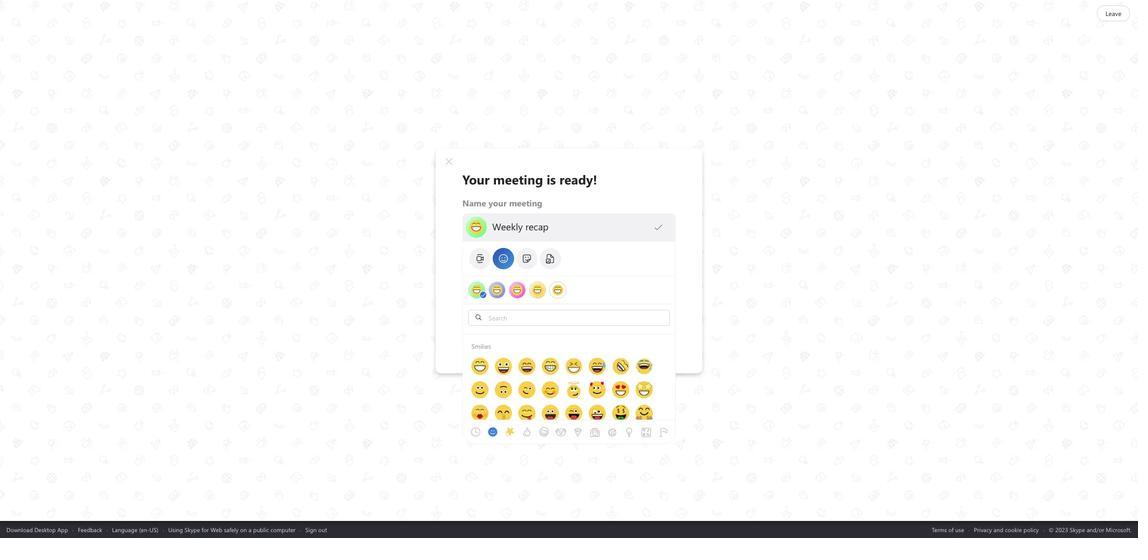 Task type: locate. For each thing, give the bounding box(es) containing it.
sign out
[[305, 526, 327, 534]]

use
[[956, 526, 965, 534]]

using skype for web safely on a public computer
[[168, 526, 296, 534]]

skype
[[185, 526, 200, 534]]

terms of use link
[[932, 526, 965, 534]]

using skype for web safely on a public computer link
[[168, 526, 296, 534]]

privacy and cookie policy
[[974, 526, 1039, 534]]

language (en-us)
[[112, 526, 158, 534]]

tab list
[[468, 247, 667, 270], [467, 405, 706, 459]]

feedback link
[[78, 526, 102, 534]]

of
[[949, 526, 954, 534]]

using
[[168, 526, 183, 534]]

and
[[994, 526, 1004, 534]]

safely
[[224, 526, 239, 534]]

download desktop app
[[6, 526, 68, 534]]

us)
[[150, 526, 158, 534]]

computer
[[271, 526, 296, 534]]

privacy
[[974, 526, 992, 534]]

sign
[[305, 526, 317, 534]]

1 vertical spatial tab list
[[467, 405, 706, 459]]

Search text field
[[486, 313, 667, 323]]

language
[[112, 526, 137, 534]]



Task type: vqa. For each thing, say whether or not it's contained in the screenshot.
Of
yes



Task type: describe. For each thing, give the bounding box(es) containing it.
public
[[253, 526, 269, 534]]

language (en-us) link
[[112, 526, 158, 534]]

(en-
[[139, 526, 150, 534]]

desktop
[[34, 526, 56, 534]]

download desktop app link
[[6, 526, 68, 534]]

sign out link
[[305, 526, 327, 534]]

0 vertical spatial tab list
[[468, 247, 667, 270]]

download
[[6, 526, 33, 534]]

web
[[211, 526, 222, 534]]

app
[[57, 526, 68, 534]]

feedback
[[78, 526, 102, 534]]

policy
[[1024, 526, 1039, 534]]

terms of use
[[932, 526, 965, 534]]

for
[[202, 526, 209, 534]]

cookie
[[1005, 526, 1022, 534]]

out
[[318, 526, 327, 534]]

Type a meeting name (optional) text field
[[492, 221, 654, 233]]

privacy and cookie policy link
[[974, 526, 1039, 534]]

terms
[[932, 526, 947, 534]]

a
[[249, 526, 252, 534]]

on
[[240, 526, 247, 534]]



